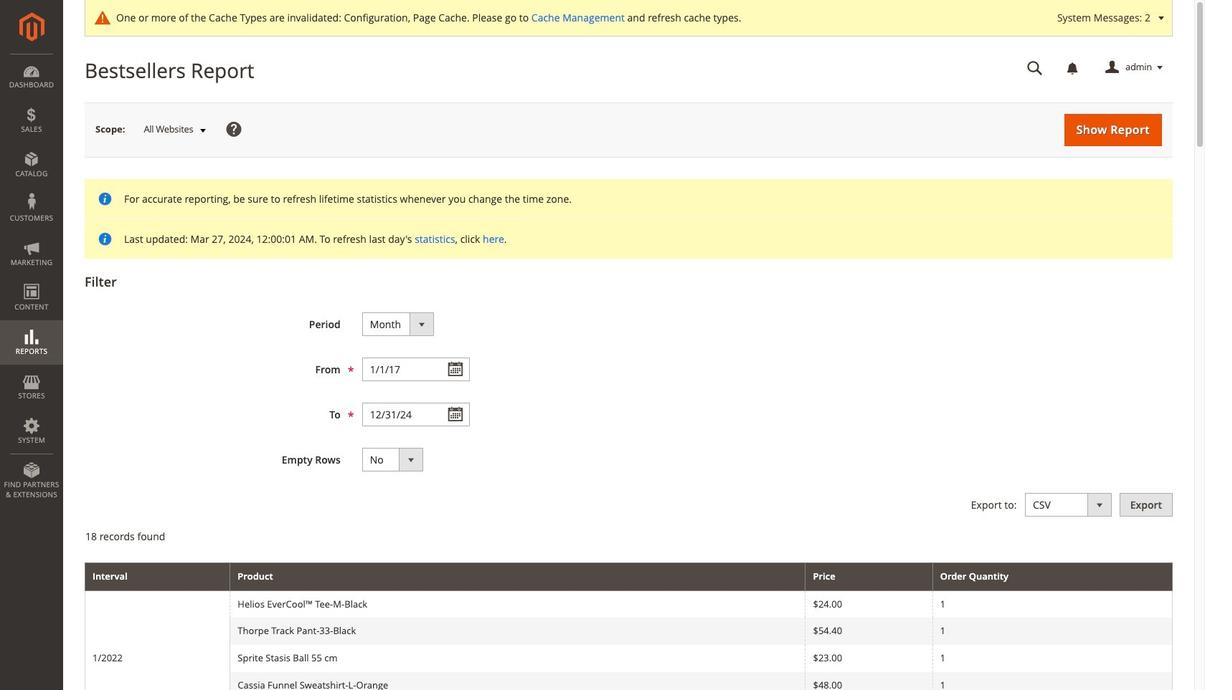 Task type: locate. For each thing, give the bounding box(es) containing it.
None text field
[[1017, 55, 1053, 80], [362, 358, 470, 382], [1017, 55, 1053, 80], [362, 358, 470, 382]]

menu bar
[[0, 54, 63, 507]]

None text field
[[362, 403, 470, 427]]



Task type: describe. For each thing, give the bounding box(es) containing it.
magento admin panel image
[[19, 12, 44, 42]]



